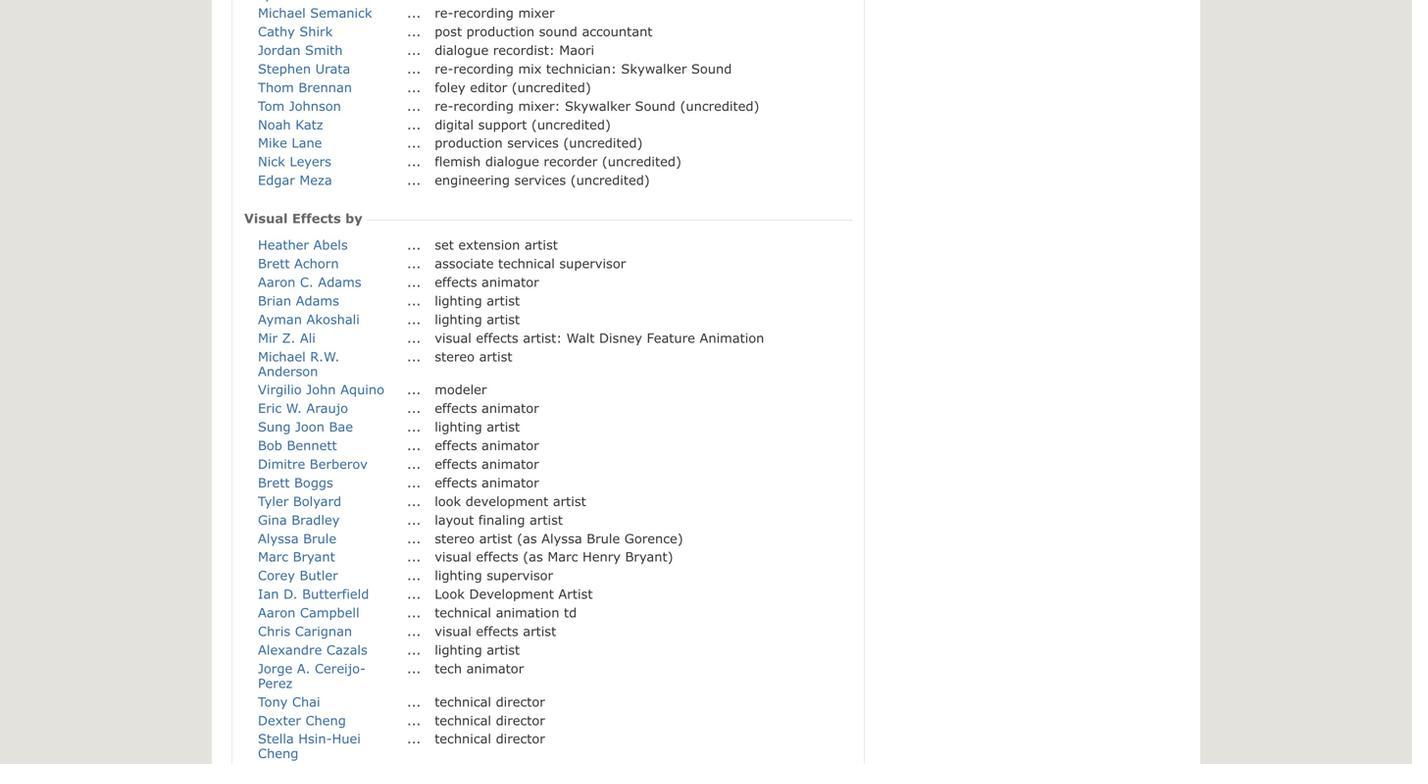 Task type: locate. For each thing, give the bounding box(es) containing it.
2 lighting artist from the top
[[435, 311, 520, 327]]

lighting artist up tech animator
[[435, 642, 520, 657]]

digital
[[435, 117, 474, 132]]

1 vertical spatial dialogue
[[485, 154, 539, 169]]

services for engineering
[[515, 172, 566, 188]]

cheng down dexter
[[258, 746, 299, 761]]

0 vertical spatial director
[[496, 694, 545, 709]]

tony chai
[[258, 694, 320, 709]]

digital support (uncredited)
[[435, 117, 611, 132]]

skywalker down accountant
[[621, 61, 687, 76]]

32 ... from the top
[[407, 642, 421, 657]]

bob
[[258, 438, 282, 453]]

1 vertical spatial brett
[[258, 475, 290, 490]]

1 michael from the top
[[258, 5, 306, 20]]

1 visual from the top
[[435, 330, 472, 345]]

1 horizontal spatial supervisor
[[560, 256, 626, 271]]

by
[[345, 210, 363, 226]]

marc down stereo artist (as alyssa brule gorence)
[[548, 549, 578, 564]]

1 vertical spatial supervisor
[[487, 568, 553, 583]]

mir
[[258, 330, 278, 345]]

... for eric w. araujo
[[407, 400, 421, 416]]

1 vertical spatial aaron
[[258, 605, 296, 620]]

engineering services (uncredited)
[[435, 172, 650, 188]]

2 vertical spatial director
[[496, 731, 545, 746]]

1 brett from the top
[[258, 256, 290, 271]]

2 vertical spatial visual
[[435, 624, 472, 639]]

stereo down layout
[[435, 531, 475, 546]]

1 vertical spatial recording
[[454, 61, 514, 76]]

alyssa brule
[[258, 531, 337, 546]]

1 horizontal spatial marc
[[548, 549, 578, 564]]

1 re- from the top
[[435, 5, 454, 20]]

0 vertical spatial adams
[[318, 274, 362, 289]]

cazals
[[327, 642, 368, 657]]

0 vertical spatial michael
[[258, 5, 306, 20]]

0 horizontal spatial marc
[[258, 549, 289, 564]]

brett for brett boggs
[[258, 475, 290, 490]]

4 ... from the top
[[407, 61, 421, 76]]

aaron campbell
[[258, 605, 360, 620]]

2 director from the top
[[496, 713, 545, 728]]

0 vertical spatial production
[[467, 24, 535, 39]]

3 re- from the top
[[435, 98, 454, 113]]

d.
[[284, 586, 298, 602]]

0 horizontal spatial alyssa
[[258, 531, 299, 546]]

(uncredited) for production services (uncredited)
[[564, 135, 643, 150]]

lighting artist up stereo artist
[[435, 311, 520, 327]]

aquino
[[341, 382, 385, 397]]

services down digital support (uncredited)
[[507, 135, 559, 150]]

gina
[[258, 512, 287, 527]]

shirk
[[300, 24, 333, 39]]

visual effects artist
[[435, 624, 556, 639]]

supervisor up visual effects artist: walt disney feature animation
[[560, 256, 626, 271]]

look
[[435, 586, 465, 602]]

smith
[[305, 42, 343, 57]]

re- for re-recording mixer: skywalker sound (uncredited)
[[435, 98, 454, 113]]

2 re- from the top
[[435, 61, 454, 76]]

lighting artist down associate
[[435, 293, 520, 308]]

2 aaron from the top
[[258, 605, 296, 620]]

cheng up hsin-
[[306, 713, 346, 728]]

technical director for dexter cheng
[[435, 713, 545, 728]]

3 lighting from the top
[[435, 419, 482, 434]]

5 effects animator from the top
[[435, 475, 539, 490]]

2 vertical spatial re-
[[435, 98, 454, 113]]

a.
[[297, 661, 310, 676]]

lighting up tech on the left bottom of page
[[435, 642, 482, 657]]

animator for bob bennett
[[482, 438, 539, 453]]

nick leyers link
[[258, 154, 332, 169]]

ian d. butterfield link
[[258, 586, 369, 602]]

visual down layout
[[435, 549, 472, 564]]

(as for artist
[[517, 531, 537, 546]]

technician:
[[546, 61, 617, 76]]

tyler bolyard
[[258, 493, 342, 509]]

production down 're-recording mixer'
[[467, 24, 535, 39]]

alyssa up visual effects (as marc henry bryant)
[[542, 531, 582, 546]]

0 vertical spatial technical director
[[435, 694, 545, 709]]

3 director from the top
[[496, 731, 545, 746]]

michael for michael r.w. anderson
[[258, 349, 306, 364]]

13 ... from the top
[[407, 274, 421, 289]]

aaron campbell link
[[258, 605, 360, 620]]

0 vertical spatial sound
[[692, 61, 732, 76]]

re- for re-recording mix technician: skywalker sound
[[435, 61, 454, 76]]

1 vertical spatial (as
[[523, 549, 543, 564]]

lighting up look
[[435, 568, 482, 583]]

3 visual from the top
[[435, 624, 472, 639]]

1 vertical spatial re-
[[435, 61, 454, 76]]

dialogue down production services (uncredited)
[[485, 154, 539, 169]]

dimitre berberov
[[258, 456, 368, 471]]

mix
[[518, 61, 542, 76]]

15 ... from the top
[[407, 311, 421, 327]]

visual up stereo artist
[[435, 330, 472, 345]]

1 horizontal spatial brule
[[587, 531, 620, 546]]

brule up henry
[[587, 531, 620, 546]]

31 ... from the top
[[407, 624, 421, 639]]

26 ... from the top
[[407, 531, 421, 546]]

7 ... from the top
[[407, 117, 421, 132]]

... for alyssa brule
[[407, 531, 421, 546]]

tony chai link
[[258, 694, 320, 709]]

4 lighting from the top
[[435, 568, 482, 583]]

foley
[[435, 79, 466, 95]]

2 effects animator from the top
[[435, 400, 539, 416]]

alyssa brule link
[[258, 531, 337, 546]]

jorge a. cereijo- perez link
[[258, 661, 366, 691]]

development
[[466, 493, 549, 509]]

3 recording from the top
[[454, 98, 514, 113]]

alyssa down the gina
[[258, 531, 299, 546]]

23 ... from the top
[[407, 475, 421, 490]]

4 lighting artist from the top
[[435, 642, 520, 657]]

1 vertical spatial services
[[515, 172, 566, 188]]

aaron for aaron c. adams
[[258, 274, 296, 289]]

lighting artist for alexandre cazals
[[435, 642, 520, 657]]

1 horizontal spatial sound
[[692, 61, 732, 76]]

re- up foley
[[435, 61, 454, 76]]

1 vertical spatial michael
[[258, 349, 306, 364]]

... for marc bryant
[[407, 549, 421, 564]]

28 ... from the top
[[407, 568, 421, 583]]

brett down heather at top left
[[258, 256, 290, 271]]

1 stereo from the top
[[435, 349, 475, 364]]

1 lighting from the top
[[435, 293, 482, 308]]

0 vertical spatial visual
[[435, 330, 472, 345]]

1 horizontal spatial alyssa
[[542, 531, 582, 546]]

34 ... from the top
[[407, 694, 421, 709]]

3 lighting artist from the top
[[435, 419, 520, 434]]

6 ... from the top
[[407, 98, 421, 113]]

0 horizontal spatial sound
[[635, 98, 676, 113]]

aaron up chris
[[258, 605, 296, 620]]

1 vertical spatial stereo
[[435, 531, 475, 546]]

... for bob bennett
[[407, 438, 421, 453]]

2 recording from the top
[[454, 61, 514, 76]]

technical for stella hsin-huei cheng
[[435, 731, 492, 746]]

19 ... from the top
[[407, 400, 421, 416]]

... for brett boggs
[[407, 475, 421, 490]]

20 ... from the top
[[407, 419, 421, 434]]

r.w.
[[310, 349, 340, 364]]

john
[[306, 382, 336, 397]]

associate
[[435, 256, 494, 271]]

18 ... from the top
[[407, 382, 421, 397]]

2 brule from the left
[[587, 531, 620, 546]]

... for aaron campbell
[[407, 605, 421, 620]]

michael r.w. anderson link
[[258, 349, 340, 378]]

lighting for alexandre cazals
[[435, 642, 482, 657]]

adams down aaron c. adams link
[[296, 293, 339, 308]]

lighting down modeler at left
[[435, 419, 482, 434]]

lighting up stereo artist
[[435, 311, 482, 327]]

1 technical director from the top
[[435, 694, 545, 709]]

1 vertical spatial technical director
[[435, 713, 545, 728]]

lighting
[[435, 293, 482, 308], [435, 311, 482, 327], [435, 419, 482, 434], [435, 568, 482, 583], [435, 642, 482, 657]]

cheng
[[306, 713, 346, 728], [258, 746, 299, 761]]

0 vertical spatial re-
[[435, 5, 454, 20]]

2 marc from the left
[[548, 549, 578, 564]]

stella
[[258, 731, 294, 746]]

... for stella hsin-huei cheng
[[407, 731, 421, 746]]

lighting artist for sung joon bae
[[435, 419, 520, 434]]

25 ... from the top
[[407, 512, 421, 527]]

... for virgilio john aquino
[[407, 382, 421, 397]]

aaron up brian
[[258, 274, 296, 289]]

meza
[[300, 172, 332, 188]]

bennett
[[287, 438, 337, 453]]

5 lighting from the top
[[435, 642, 482, 657]]

... for mir z. ali
[[407, 330, 421, 345]]

33 ... from the top
[[407, 661, 421, 676]]

production up "flemish"
[[435, 135, 503, 150]]

michael down mir z. ali link
[[258, 349, 306, 364]]

... for noah katz
[[407, 117, 421, 132]]

2 lighting from the top
[[435, 311, 482, 327]]

1 effects animator from the top
[[435, 274, 539, 289]]

1 ... from the top
[[407, 5, 421, 20]]

8 ... from the top
[[407, 135, 421, 150]]

skywalker down re-recording mix technician: skywalker sound
[[565, 98, 631, 113]]

flemish dialogue recorder (uncredited)
[[435, 154, 682, 169]]

0 vertical spatial services
[[507, 135, 559, 150]]

27 ... from the top
[[407, 549, 421, 564]]

stella hsin-huei cheng link
[[258, 731, 361, 761]]

noah katz link
[[258, 117, 323, 132]]

0 horizontal spatial cheng
[[258, 746, 299, 761]]

michael inside michael r.w. anderson
[[258, 349, 306, 364]]

0 vertical spatial aaron
[[258, 274, 296, 289]]

1 lighting artist from the top
[[435, 293, 520, 308]]

visual for visual effects artist: walt disney feature animation
[[435, 330, 472, 345]]

(as down the finaling
[[517, 531, 537, 546]]

tyler bolyard link
[[258, 493, 342, 509]]

11 ... from the top
[[407, 237, 421, 252]]

lighting for brian adams
[[435, 293, 482, 308]]

bryant)
[[625, 549, 673, 564]]

0 vertical spatial stereo
[[435, 349, 475, 364]]

10 ... from the top
[[407, 172, 421, 188]]

3 effects animator from the top
[[435, 438, 539, 453]]

0 vertical spatial dialogue
[[435, 42, 489, 57]]

30 ... from the top
[[407, 605, 421, 620]]

leyers
[[290, 154, 332, 169]]

post production sound accountant
[[435, 24, 653, 39]]

recording for mixer
[[454, 5, 514, 20]]

1 alyssa from the left
[[258, 531, 299, 546]]

sung joon bae link
[[258, 419, 353, 434]]

technical director for stella hsin-huei cheng
[[435, 731, 545, 746]]

animator for brett boggs
[[482, 475, 539, 490]]

0 vertical spatial brett
[[258, 256, 290, 271]]

marc bryant
[[258, 549, 335, 564]]

brett up tyler
[[258, 475, 290, 490]]

2 visual from the top
[[435, 549, 472, 564]]

re- for re-recording mixer
[[435, 5, 454, 20]]

3 ... from the top
[[407, 42, 421, 57]]

... for michael semanick
[[407, 5, 421, 20]]

2 michael from the top
[[258, 349, 306, 364]]

1 recording from the top
[[454, 5, 514, 20]]

noah katz
[[258, 117, 323, 132]]

17 ... from the top
[[407, 349, 421, 364]]

alexandre
[[258, 642, 322, 657]]

bob bennett
[[258, 438, 337, 453]]

ian d. butterfield
[[258, 586, 369, 602]]

adams down achorn
[[318, 274, 362, 289]]

2 vertical spatial recording
[[454, 98, 514, 113]]

lighting artist for ayman akoshali
[[435, 311, 520, 327]]

brule down "bradley"
[[303, 531, 337, 546]]

0 horizontal spatial brule
[[303, 531, 337, 546]]

9 ... from the top
[[407, 154, 421, 169]]

animator for aaron c. adams
[[482, 274, 539, 289]]

supervisor up look development artist at the bottom left of the page
[[487, 568, 553, 583]]

stereo artist (as alyssa brule gorence)
[[435, 531, 684, 546]]

3 technical director from the top
[[435, 731, 545, 746]]

virgilio
[[258, 382, 302, 397]]

supervisor
[[560, 256, 626, 271], [487, 568, 553, 583]]

2 vertical spatial technical director
[[435, 731, 545, 746]]

(as down stereo artist (as alyssa brule gorence)
[[523, 549, 543, 564]]

look development artist
[[435, 493, 586, 509]]

recording up "editor"
[[454, 61, 514, 76]]

1 vertical spatial cheng
[[258, 746, 299, 761]]

0 vertical spatial (as
[[517, 531, 537, 546]]

re- up "post"
[[435, 5, 454, 20]]

marc up "corey"
[[258, 549, 289, 564]]

michael up cathy
[[258, 5, 306, 20]]

re-
[[435, 5, 454, 20], [435, 61, 454, 76], [435, 98, 454, 113]]

lighting artist down modeler at left
[[435, 419, 520, 434]]

bradley
[[292, 512, 340, 527]]

stereo up modeler at left
[[435, 349, 475, 364]]

... for stephen urata
[[407, 61, 421, 76]]

36 ... from the top
[[407, 731, 421, 746]]

0 vertical spatial recording
[[454, 5, 514, 20]]

1 director from the top
[[496, 694, 545, 709]]

1 vertical spatial director
[[496, 713, 545, 728]]

chris carignan link
[[258, 624, 352, 639]]

services down flemish dialogue recorder (uncredited) on the left top
[[515, 172, 566, 188]]

2 technical director from the top
[[435, 713, 545, 728]]

campbell
[[300, 605, 360, 620]]

5 ... from the top
[[407, 79, 421, 95]]

jordan
[[258, 42, 301, 57]]

technical director for tony chai
[[435, 694, 545, 709]]

brett
[[258, 256, 290, 271], [258, 475, 290, 490]]

jorge
[[258, 661, 293, 676]]

recording down "editor"
[[454, 98, 514, 113]]

1 aaron from the top
[[258, 274, 296, 289]]

recording up "post"
[[454, 5, 514, 20]]

16 ... from the top
[[407, 330, 421, 345]]

... for dexter cheng
[[407, 713, 421, 728]]

4 effects animator from the top
[[435, 456, 539, 471]]

ayman akoshali link
[[258, 311, 360, 327]]

21 ... from the top
[[407, 438, 421, 453]]

14 ... from the top
[[407, 293, 421, 308]]

1 vertical spatial sound
[[635, 98, 676, 113]]

animator for dimitre berberov
[[482, 456, 539, 471]]

2 stereo from the top
[[435, 531, 475, 546]]

aaron c. adams link
[[258, 274, 362, 289]]

director for tony chai
[[496, 694, 545, 709]]

re- down foley
[[435, 98, 454, 113]]

gorence)
[[625, 531, 684, 546]]

2 ... from the top
[[407, 24, 421, 39]]

dialogue down "post"
[[435, 42, 489, 57]]

...
[[407, 5, 421, 20], [407, 24, 421, 39], [407, 42, 421, 57], [407, 61, 421, 76], [407, 79, 421, 95], [407, 98, 421, 113], [407, 117, 421, 132], [407, 135, 421, 150], [407, 154, 421, 169], [407, 172, 421, 188], [407, 237, 421, 252], [407, 256, 421, 271], [407, 274, 421, 289], [407, 293, 421, 308], [407, 311, 421, 327], [407, 330, 421, 345], [407, 349, 421, 364], [407, 382, 421, 397], [407, 400, 421, 416], [407, 419, 421, 434], [407, 438, 421, 453], [407, 456, 421, 471], [407, 475, 421, 490], [407, 493, 421, 509], [407, 512, 421, 527], [407, 531, 421, 546], [407, 549, 421, 564], [407, 568, 421, 583], [407, 586, 421, 602], [407, 605, 421, 620], [407, 624, 421, 639], [407, 642, 421, 657], [407, 661, 421, 676], [407, 694, 421, 709], [407, 713, 421, 728], [407, 731, 421, 746]]

butler
[[300, 568, 338, 583]]

12 ... from the top
[[407, 256, 421, 271]]

... for dimitre berberov
[[407, 456, 421, 471]]

22 ... from the top
[[407, 456, 421, 471]]

0 vertical spatial cheng
[[306, 713, 346, 728]]

... for edgar meza
[[407, 172, 421, 188]]

29 ... from the top
[[407, 586, 421, 602]]

24 ... from the top
[[407, 493, 421, 509]]

2 brett from the top
[[258, 475, 290, 490]]

stephen urata link
[[258, 61, 350, 76]]

brule
[[303, 531, 337, 546], [587, 531, 620, 546]]

visual down look
[[435, 624, 472, 639]]

35 ... from the top
[[407, 713, 421, 728]]

1 vertical spatial visual
[[435, 549, 472, 564]]

artist
[[559, 586, 593, 602]]

lane
[[292, 135, 322, 150]]

lighting down associate
[[435, 293, 482, 308]]



Task type: describe. For each thing, give the bounding box(es) containing it.
look development artist
[[435, 586, 593, 602]]

visual for visual effects artist
[[435, 624, 472, 639]]

johnson
[[289, 98, 341, 113]]

heather
[[258, 237, 309, 252]]

technical for dexter cheng
[[435, 713, 492, 728]]

re-recording mix technician: skywalker sound
[[435, 61, 732, 76]]

marc bryant link
[[258, 549, 335, 564]]

butterfield
[[302, 586, 369, 602]]

abels
[[313, 237, 348, 252]]

... for brian adams
[[407, 293, 421, 308]]

flemish
[[435, 154, 481, 169]]

... for aaron c. adams
[[407, 274, 421, 289]]

finaling
[[479, 512, 525, 527]]

noah
[[258, 117, 291, 132]]

katz
[[296, 117, 323, 132]]

recordist:
[[493, 42, 555, 57]]

... for ayman akoshali
[[407, 311, 421, 327]]

(uncredited) for engineering services (uncredited)
[[571, 172, 650, 188]]

c.
[[300, 274, 314, 289]]

extension
[[459, 237, 520, 252]]

1 brule from the left
[[303, 531, 337, 546]]

maori
[[560, 42, 595, 57]]

corey butler
[[258, 568, 338, 583]]

(as for effects
[[523, 549, 543, 564]]

re-recording mixer
[[435, 5, 555, 20]]

urata
[[316, 61, 350, 76]]

stella hsin-huei cheng
[[258, 731, 361, 761]]

sound
[[539, 24, 578, 39]]

... for tyler bolyard
[[407, 493, 421, 509]]

recording for mixer:
[[454, 98, 514, 113]]

anderson
[[258, 363, 318, 378]]

dexter cheng
[[258, 713, 346, 728]]

bae
[[329, 419, 353, 434]]

... for ian d. butterfield
[[407, 586, 421, 602]]

brett for brett achorn
[[258, 256, 290, 271]]

re-recording mixer: skywalker sound (uncredited)
[[435, 98, 760, 113]]

perez
[[258, 675, 293, 691]]

lighting for ayman akoshali
[[435, 311, 482, 327]]

dexter cheng link
[[258, 713, 346, 728]]

ali
[[300, 330, 316, 345]]

... for heather abels
[[407, 237, 421, 252]]

virgilio john aquino
[[258, 382, 385, 397]]

effects animator for eric w. araujo
[[435, 400, 539, 416]]

effects animator for aaron c. adams
[[435, 274, 539, 289]]

director for stella hsin-huei cheng
[[496, 731, 545, 746]]

effects animator for dimitre berberov
[[435, 456, 539, 471]]

artist:
[[523, 330, 562, 345]]

mixer
[[518, 5, 555, 20]]

... for chris carignan
[[407, 624, 421, 639]]

michael semanick
[[258, 5, 372, 20]]

huei
[[332, 731, 361, 746]]

semanick
[[310, 5, 372, 20]]

aaron c. adams
[[258, 274, 362, 289]]

visual for visual effects (as marc henry bryant)
[[435, 549, 472, 564]]

0 horizontal spatial supervisor
[[487, 568, 553, 583]]

technical for aaron campbell
[[435, 605, 492, 620]]

lighting for corey butler
[[435, 568, 482, 583]]

... for thom brennan
[[407, 79, 421, 95]]

thom brennan link
[[258, 79, 352, 95]]

aaron for aaron campbell
[[258, 605, 296, 620]]

berberov
[[310, 456, 368, 471]]

associate technical supervisor
[[435, 256, 626, 271]]

animator for eric w. araujo
[[482, 400, 539, 416]]

corey butler link
[[258, 568, 338, 583]]

... for michael r.w. anderson
[[407, 349, 421, 364]]

henry
[[583, 549, 621, 564]]

chai
[[292, 694, 320, 709]]

... for tony chai
[[407, 694, 421, 709]]

nick
[[258, 154, 285, 169]]

joon
[[295, 419, 325, 434]]

heather abels link
[[258, 237, 348, 252]]

stereo for stereo artist
[[435, 349, 475, 364]]

look
[[435, 493, 461, 509]]

development
[[469, 586, 554, 602]]

tech
[[435, 661, 462, 676]]

... for jordan smith
[[407, 42, 421, 57]]

effects animator for brett boggs
[[435, 475, 539, 490]]

1 marc from the left
[[258, 549, 289, 564]]

1 vertical spatial adams
[[296, 293, 339, 308]]

bob bennett link
[[258, 438, 337, 453]]

1 vertical spatial skywalker
[[565, 98, 631, 113]]

visual effects (as marc henry bryant)
[[435, 549, 673, 564]]

cereijo-
[[315, 661, 366, 676]]

araujo
[[307, 400, 348, 416]]

effects animator for bob bennett
[[435, 438, 539, 453]]

gina bradley
[[258, 512, 340, 527]]

brett boggs
[[258, 475, 333, 490]]

tony
[[258, 694, 288, 709]]

post
[[435, 24, 462, 39]]

cathy shirk
[[258, 24, 333, 39]]

ayman akoshali
[[258, 311, 360, 327]]

tech animator
[[435, 661, 524, 676]]

michael for michael semanick
[[258, 5, 306, 20]]

... for brett achorn
[[407, 256, 421, 271]]

services for production
[[507, 135, 559, 150]]

brian
[[258, 293, 291, 308]]

(uncredited) for foley editor (uncredited)
[[512, 79, 591, 95]]

... for jorge a. cereijo- perez
[[407, 661, 421, 676]]

technical for tony chai
[[435, 694, 492, 709]]

1 horizontal spatial cheng
[[306, 713, 346, 728]]

alexandre cazals link
[[258, 642, 368, 657]]

brennan
[[299, 79, 352, 95]]

lighting artist for brian adams
[[435, 293, 520, 308]]

(uncredited) for digital support (uncredited)
[[532, 117, 611, 132]]

chris
[[258, 624, 291, 639]]

0 vertical spatial supervisor
[[560, 256, 626, 271]]

2 alyssa from the left
[[542, 531, 582, 546]]

stephen urata
[[258, 61, 350, 76]]

director for dexter cheng
[[496, 713, 545, 728]]

0 vertical spatial skywalker
[[621, 61, 687, 76]]

thom
[[258, 79, 294, 95]]

dimitre
[[258, 456, 305, 471]]

... for tom johnson
[[407, 98, 421, 113]]

achorn
[[294, 256, 339, 271]]

jordan smith link
[[258, 42, 343, 57]]

... for nick leyers
[[407, 154, 421, 169]]

animator for jorge a. cereijo- perez
[[467, 661, 524, 676]]

1 vertical spatial production
[[435, 135, 503, 150]]

brett boggs link
[[258, 475, 333, 490]]

... for mike lane
[[407, 135, 421, 150]]

bolyard
[[293, 493, 342, 509]]

visual effects artist: walt disney feature animation
[[435, 330, 765, 345]]

gina bradley link
[[258, 512, 340, 527]]

tom
[[258, 98, 285, 113]]

lighting for sung joon bae
[[435, 419, 482, 434]]

animation
[[496, 605, 560, 620]]

brett achorn link
[[258, 256, 339, 271]]

... for sung joon bae
[[407, 419, 421, 434]]

technical animation td
[[435, 605, 577, 620]]

carignan
[[295, 624, 352, 639]]

... for alexandre cazals
[[407, 642, 421, 657]]

cheng inside the stella hsin-huei cheng
[[258, 746, 299, 761]]

layout
[[435, 512, 474, 527]]

recording for mix
[[454, 61, 514, 76]]

recorder
[[544, 154, 598, 169]]

w.
[[286, 400, 302, 416]]

eric w. araujo link
[[258, 400, 348, 416]]

eric w. araujo
[[258, 400, 348, 416]]

nick leyers
[[258, 154, 332, 169]]

mir z. ali link
[[258, 330, 316, 345]]

foley editor (uncredited)
[[435, 79, 591, 95]]

... for gina bradley
[[407, 512, 421, 527]]

stereo artist
[[435, 349, 513, 364]]

heather abels
[[258, 237, 348, 252]]

... for corey butler
[[407, 568, 421, 583]]

z.
[[282, 330, 296, 345]]

... for cathy shirk
[[407, 24, 421, 39]]

accountant
[[582, 24, 653, 39]]

stereo for stereo artist (as alyssa brule gorence)
[[435, 531, 475, 546]]

mike
[[258, 135, 287, 150]]



Task type: vqa. For each thing, say whether or not it's contained in the screenshot.


